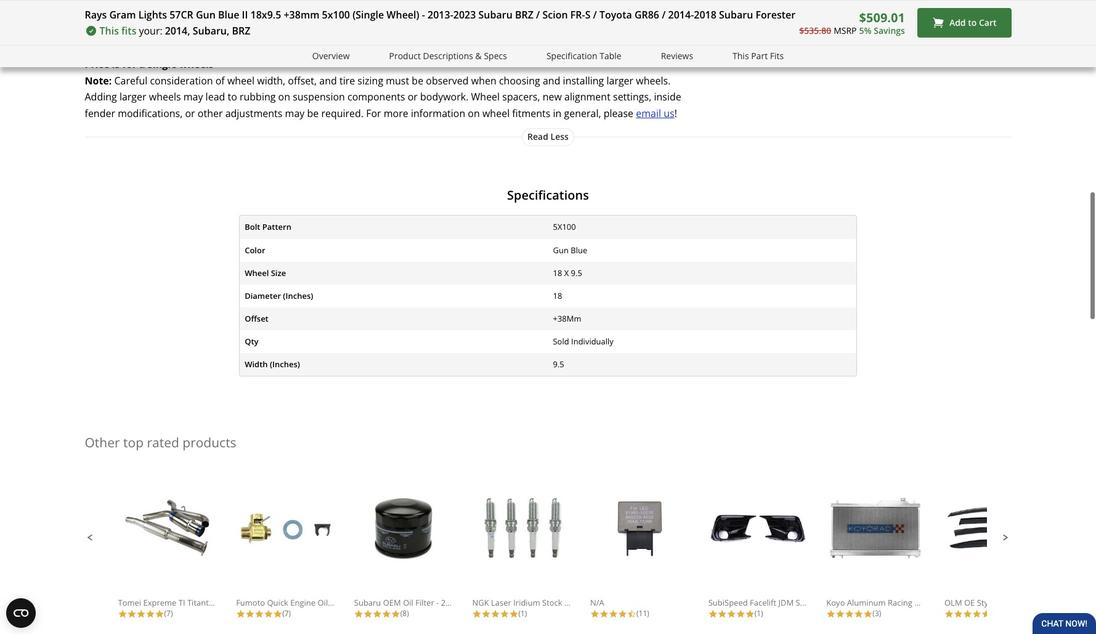 Task type: describe. For each thing, give the bounding box(es) containing it.
1 vertical spatial wheel
[[245, 267, 269, 278]]

0 horizontal spatial subaru
[[354, 597, 381, 609]]

sizing
[[358, 74, 383, 87]]

specifications
[[507, 187, 589, 203]]

read less
[[528, 131, 569, 142]]

tire
[[340, 74, 355, 87]]

1 horizontal spatial may
[[285, 106, 305, 120]]

heat
[[565, 597, 582, 609]]

expreme
[[143, 597, 177, 609]]

+38mm
[[284, 8, 320, 22]]

other top rated products
[[85, 434, 236, 451]]

(inches) for diameter (inches)
[[283, 290, 313, 301]]

tomei expreme ti titantium cat-back... link
[[118, 496, 264, 609]]

- inside subaru oem oil filter - 2015+ wrx link
[[436, 597, 439, 609]]

6 star image from the left
[[273, 610, 282, 619]]

fumoto
[[236, 597, 265, 609]]

1 horizontal spatial 9.5
[[571, 267, 582, 278]]

13 star image from the left
[[736, 610, 746, 619]]

- left the 2013-
[[422, 8, 425, 22]]

fender
[[85, 106, 115, 120]]

product descriptions & specs
[[389, 50, 507, 62]]

bolt pattern
[[245, 222, 292, 233]]

olm oe style rain guards -...
[[945, 597, 1054, 609]]

(7) for expreme
[[164, 609, 173, 619]]

19 star image from the left
[[973, 610, 982, 619]]

this part fits link
[[733, 49, 784, 63]]

(2)
[[991, 609, 1000, 619]]

suspension
[[293, 90, 345, 104]]

to inside careful consideration of wheel width, offset, and tire sizing must be observed when choosing and installing larger wheels. adding larger wheels may lead to rubbing on suspension components or bodywork. wheel spacers, new alignment settings, inside fender modifications, or other adjustments may be required. for more information on wheel fitments in general, please
[[228, 90, 237, 104]]

ti
[[179, 597, 185, 609]]

offset: 38mm size: 18x9.5
[[95, 15, 157, 45]]

scion
[[543, 8, 568, 22]]

open widget image
[[6, 599, 36, 628]]

11 total reviews element
[[591, 609, 689, 619]]

range...
[[584, 597, 614, 609]]

subispeed facelift jdm style...
[[709, 597, 820, 609]]

fumoto quick engine oil drain valve...
[[236, 597, 379, 609]]

bolt
[[245, 222, 260, 233]]

consideration
[[150, 74, 213, 87]]

product
[[389, 50, 421, 62]]

2013-
[[428, 8, 454, 22]]

15 star image from the left
[[718, 610, 727, 619]]

reviews link
[[661, 49, 693, 63]]

in
[[553, 106, 562, 120]]

12 star image from the left
[[609, 610, 618, 619]]

drain
[[330, 597, 351, 609]]

(inches) for width (inches)
[[270, 359, 300, 370]]

lights
[[139, 8, 167, 22]]

rays gram lights 57cr gun blue ii 18x9.5 +38mm 5x100 (single wheel) - 2013-2023 subaru brz / scion fr-s / toyota gr86 / 2014-2018 subaru forester
[[85, 8, 796, 22]]

sold
[[553, 336, 569, 347]]

0 vertical spatial wheels
[[179, 58, 214, 71]]

2014,
[[165, 24, 190, 38]]

8 star image from the left
[[391, 610, 401, 619]]

savings
[[874, 25, 905, 36]]

0 horizontal spatial may
[[184, 90, 203, 104]]

other
[[198, 106, 223, 120]]

17 star image from the left
[[954, 610, 963, 619]]

price
[[85, 58, 109, 71]]

18 for 18
[[553, 290, 562, 301]]

wheels.
[[636, 74, 671, 87]]

lead
[[206, 90, 225, 104]]

1 vertical spatial be
[[307, 106, 319, 120]]

facelift
[[750, 597, 777, 609]]

choosing
[[499, 74, 540, 87]]

please
[[604, 106, 634, 120]]

width (inches)
[[245, 359, 300, 370]]

cart
[[979, 17, 997, 29]]

required.
[[321, 106, 364, 120]]

size
[[271, 267, 286, 278]]

table
[[600, 50, 622, 62]]

2 and from the left
[[543, 74, 561, 87]]

3 star image from the left
[[155, 610, 164, 619]]

sold individually
[[553, 336, 614, 347]]

inside
[[654, 90, 682, 104]]

5%
[[860, 25, 872, 36]]

10 star image from the left
[[482, 610, 491, 619]]

3 star image from the left
[[236, 610, 245, 619]]

wheel)
[[387, 8, 420, 22]]

0 vertical spatial gun
[[196, 8, 216, 22]]

6 star image from the left
[[364, 610, 373, 619]]

1 vertical spatial brz
[[232, 24, 251, 38]]

fits
[[770, 50, 784, 62]]

... inside koyo aluminum racing radiator -... link
[[951, 597, 958, 609]]

olm oe style rain guards -... link
[[945, 496, 1054, 609]]

offset:
[[95, 15, 125, 29]]

iridium
[[514, 597, 540, 609]]

1 horizontal spatial on
[[468, 106, 480, 120]]

1 oil from the left
[[318, 597, 328, 609]]

1 vertical spatial or
[[185, 106, 195, 120]]

overview link
[[312, 49, 350, 63]]

1 horizontal spatial blue
[[571, 244, 588, 256]]

modifications,
[[118, 106, 183, 120]]

16 star image from the left
[[845, 610, 855, 619]]

1 / from the left
[[536, 8, 540, 22]]

1 horizontal spatial subaru
[[479, 8, 513, 22]]

specs
[[484, 50, 507, 62]]

qty
[[245, 336, 259, 347]]

1 vertical spatial wheel
[[483, 106, 510, 120]]

top
[[123, 434, 144, 451]]

email us !
[[636, 106, 677, 120]]

racing
[[888, 597, 913, 609]]

s
[[585, 8, 591, 22]]

radiator
[[915, 597, 947, 609]]

7 star image from the left
[[382, 610, 391, 619]]

bodywork.
[[420, 90, 469, 104]]

single
[[148, 58, 177, 71]]

19 star image from the left
[[945, 610, 954, 619]]

for
[[366, 106, 381, 120]]

cat-
[[225, 597, 240, 609]]

1 horizontal spatial larger
[[607, 74, 634, 87]]

ngk laser iridium stock heat range... link
[[472, 496, 614, 609]]

this for this fits your: 2014, subaru, brz
[[100, 24, 119, 38]]

$509.01 $535.80 msrp 5% savings
[[800, 9, 905, 36]]

18 star image from the left
[[864, 610, 873, 619]]

18 for 18 x 9.5
[[553, 267, 562, 278]]

2014-
[[669, 8, 694, 22]]

pattern
[[262, 222, 292, 233]]

1 horizontal spatial brz
[[515, 8, 534, 22]]

4 star image from the left
[[255, 610, 264, 619]]

(single
[[353, 8, 384, 22]]

14 star image from the left
[[827, 610, 836, 619]]

information
[[411, 106, 466, 120]]

individually
[[571, 336, 614, 347]]

1 vertical spatial gun
[[553, 244, 569, 256]]

other
[[85, 434, 120, 451]]

10 star image from the left
[[509, 610, 519, 619]]



Task type: locate. For each thing, give the bounding box(es) containing it.
(7) for quick
[[282, 609, 291, 619]]

0 vertical spatial blue
[[218, 8, 239, 22]]

n/a
[[591, 597, 605, 609]]

8 total reviews element
[[354, 609, 453, 619]]

1 horizontal spatial 7 total reviews element
[[236, 609, 335, 619]]

13 star image from the left
[[618, 610, 628, 619]]

(1) right laser
[[519, 609, 527, 619]]

aluminum
[[847, 597, 886, 609]]

1 and from the left
[[319, 74, 337, 87]]

back...
[[240, 597, 264, 609]]

0 horizontal spatial blue
[[218, 8, 239, 22]]

18
[[553, 267, 562, 278], [553, 290, 562, 301]]

part
[[752, 50, 768, 62]]

1 horizontal spatial wheel
[[483, 106, 510, 120]]

0 vertical spatial 18x9.5
[[251, 8, 281, 22]]

components
[[348, 90, 405, 104]]

3 / from the left
[[662, 8, 666, 22]]

2 horizontal spatial subaru
[[719, 8, 753, 22]]

9 star image from the left
[[500, 610, 509, 619]]

0 vertical spatial wheel
[[471, 90, 500, 104]]

1 horizontal spatial this
[[733, 50, 749, 62]]

to inside button
[[969, 17, 977, 29]]

settings,
[[613, 90, 652, 104]]

1 7 total reviews element from the left
[[118, 609, 217, 619]]

us
[[664, 106, 675, 120]]

$535.80
[[800, 25, 832, 36]]

style
[[977, 597, 995, 609]]

1 star image from the left
[[137, 610, 146, 619]]

2 total reviews element
[[945, 609, 1044, 619]]

subaru oem oil filter - 2015+ wrx
[[354, 597, 483, 609]]

18 left x
[[553, 267, 562, 278]]

wheels
[[179, 58, 214, 71], [149, 90, 181, 104]]

9 star image from the left
[[472, 610, 482, 619]]

wheel size
[[245, 267, 286, 278]]

0 horizontal spatial be
[[307, 106, 319, 120]]

1 total reviews element
[[472, 609, 571, 619], [709, 609, 807, 619]]

18 x 9.5
[[553, 267, 582, 278]]

email
[[636, 106, 661, 120]]

/ right gr86 on the top right of page
[[662, 8, 666, 22]]

oil right oem
[[403, 597, 413, 609]]

and up suspension
[[319, 74, 337, 87]]

larger down careful
[[120, 90, 146, 104]]

18 star image from the left
[[963, 610, 973, 619]]

1 horizontal spatial 1 total reviews element
[[709, 609, 807, 619]]

0 horizontal spatial 7 total reviews element
[[118, 609, 217, 619]]

2 (1) from the left
[[755, 609, 764, 619]]

or left other
[[185, 106, 195, 120]]

diameter (inches)
[[245, 290, 313, 301]]

2015+
[[441, 597, 464, 609]]

2 horizontal spatial /
[[662, 8, 666, 22]]

observed
[[426, 74, 469, 87]]

0 horizontal spatial gun
[[196, 8, 216, 22]]

11 star image from the left
[[591, 610, 600, 619]]

more
[[384, 106, 409, 120]]

descriptions
[[423, 50, 473, 62]]

0 horizontal spatial 1 total reviews element
[[472, 609, 571, 619]]

(inches) down size
[[283, 290, 313, 301]]

brz down ii
[[232, 24, 251, 38]]

oem
[[383, 597, 401, 609]]

subaru right 2023
[[479, 8, 513, 22]]

(1) for facelift
[[755, 609, 764, 619]]

3 total reviews element
[[827, 609, 925, 619]]

0 horizontal spatial on
[[278, 90, 290, 104]]

may
[[184, 90, 203, 104], [285, 106, 305, 120]]

this left fits
[[100, 24, 119, 38]]

1 horizontal spatial and
[[543, 74, 561, 87]]

7 total reviews element for expreme
[[118, 609, 217, 619]]

$509.01
[[860, 9, 905, 26]]

gun up subaru,
[[196, 8, 216, 22]]

/ right s
[[593, 8, 597, 22]]

0 horizontal spatial brz
[[232, 24, 251, 38]]

1 vertical spatial 18x9.5
[[118, 31, 148, 45]]

laser
[[491, 597, 512, 609]]

1 vertical spatial 18
[[553, 290, 562, 301]]

- right filter
[[436, 597, 439, 609]]

subaru,
[[193, 24, 230, 38]]

jdm
[[779, 597, 794, 609]]

may down consideration
[[184, 90, 203, 104]]

blue up 18 x 9.5
[[571, 244, 588, 256]]

brz left scion
[[515, 8, 534, 22]]

wheels up modifications,
[[149, 90, 181, 104]]

on down width,
[[278, 90, 290, 104]]

wheel
[[471, 90, 500, 104], [245, 267, 269, 278]]

wrx
[[466, 597, 483, 609]]

0 horizontal spatial oil
[[318, 597, 328, 609]]

half star image
[[628, 610, 637, 619]]

is
[[112, 58, 120, 71]]

1 horizontal spatial (1)
[[755, 609, 764, 619]]

tomei
[[118, 597, 141, 609]]

7 star image from the left
[[373, 610, 382, 619]]

(1)
[[519, 609, 527, 619], [755, 609, 764, 619]]

subaru oem oil filter - 2015+ wrx link
[[354, 496, 483, 609]]

0 horizontal spatial wheel
[[227, 74, 255, 87]]

- inside koyo aluminum racing radiator -... link
[[949, 597, 951, 609]]

or down the must
[[408, 90, 418, 104]]

1 horizontal spatial or
[[408, 90, 418, 104]]

2018
[[694, 8, 717, 22]]

7 total reviews element for quick
[[236, 609, 335, 619]]

toyota
[[600, 8, 632, 22]]

read
[[528, 131, 549, 142]]

to right add
[[969, 17, 977, 29]]

size:
[[95, 31, 115, 45]]

0 vertical spatial 18
[[553, 267, 562, 278]]

star image
[[118, 610, 127, 619], [127, 610, 137, 619], [155, 610, 164, 619], [245, 610, 255, 619], [264, 610, 273, 619], [273, 610, 282, 619], [373, 610, 382, 619], [391, 610, 401, 619], [472, 610, 482, 619], [482, 610, 491, 619], [591, 610, 600, 619], [727, 610, 736, 619], [736, 610, 746, 619], [827, 610, 836, 619], [836, 610, 845, 619], [845, 610, 855, 619], [855, 610, 864, 619], [864, 610, 873, 619], [945, 610, 954, 619]]

larger up settings,
[[607, 74, 634, 87]]

1 horizontal spatial be
[[412, 74, 424, 87]]

- right guards
[[1045, 597, 1048, 609]]

1 vertical spatial wheels
[[149, 90, 181, 104]]

12 star image from the left
[[727, 610, 736, 619]]

20 star image from the left
[[982, 610, 991, 619]]

subispeed
[[709, 597, 748, 609]]

on down the bodywork.
[[468, 106, 480, 120]]

new
[[543, 90, 562, 104]]

2 1 total reviews element from the left
[[709, 609, 807, 619]]

17 star image from the left
[[855, 610, 864, 619]]

4 star image from the left
[[245, 610, 255, 619]]

5 star image from the left
[[264, 610, 273, 619]]

fr-
[[571, 8, 585, 22]]

2 / from the left
[[593, 8, 597, 22]]

2 7 total reviews element from the left
[[236, 609, 335, 619]]

0 vertical spatial to
[[969, 17, 977, 29]]

(1) for laser
[[519, 609, 527, 619]]

1 vertical spatial (inches)
[[270, 359, 300, 370]]

... inside the olm oe style rain guards -... link
[[1048, 597, 1054, 609]]

1 horizontal spatial gun
[[553, 244, 569, 256]]

0 vertical spatial larger
[[607, 74, 634, 87]]

2 ... from the left
[[1048, 597, 1054, 609]]

0 horizontal spatial larger
[[120, 90, 146, 104]]

(1) left jdm
[[755, 609, 764, 619]]

product descriptions & specs link
[[389, 49, 507, 63]]

wheel left size
[[245, 267, 269, 278]]

0 horizontal spatial /
[[536, 8, 540, 22]]

color
[[245, 244, 265, 256]]

(7) right back...
[[282, 609, 291, 619]]

reviews
[[661, 50, 693, 62]]

be down suspension
[[307, 106, 319, 120]]

- inside the olm oe style rain guards -... link
[[1045, 597, 1048, 609]]

1 (7) from the left
[[164, 609, 173, 619]]

11 star image from the left
[[600, 610, 609, 619]]

2 oil from the left
[[403, 597, 413, 609]]

1 vertical spatial 9.5
[[553, 359, 564, 370]]

general,
[[564, 106, 601, 120]]

0 vertical spatial this
[[100, 24, 119, 38]]

... right guards
[[1048, 597, 1054, 609]]

1 (1) from the left
[[519, 609, 527, 619]]

wheels up consideration
[[179, 58, 214, 71]]

this for this part fits
[[733, 50, 749, 62]]

0 horizontal spatial ...
[[951, 597, 958, 609]]

add to cart
[[950, 17, 997, 29]]

oil left the drain
[[318, 597, 328, 609]]

18 up +38mm
[[553, 290, 562, 301]]

1 vertical spatial may
[[285, 106, 305, 120]]

be right the must
[[412, 74, 424, 87]]

quick
[[267, 597, 288, 609]]

filter
[[416, 597, 434, 609]]

0 horizontal spatial to
[[228, 90, 237, 104]]

rays
[[85, 8, 107, 22]]

1 horizontal spatial oil
[[403, 597, 413, 609]]

0 horizontal spatial (1)
[[519, 609, 527, 619]]

/ left scion
[[536, 8, 540, 22]]

for
[[122, 58, 137, 71]]

subaru left oem
[[354, 597, 381, 609]]

n/a link
[[591, 496, 689, 609]]

1 total reviews element for laser
[[472, 609, 571, 619]]

blue left ii
[[218, 8, 239, 22]]

your:
[[139, 24, 163, 38]]

ii
[[242, 8, 248, 22]]

careful consideration of wheel width, offset, and tire sizing must be observed when choosing and installing larger wheels. adding larger wheels may lead to rubbing on suspension components or bodywork. wheel spacers, new alignment settings, inside fender modifications, or other adjustments may be required. for more information on wheel fitments in general, please
[[85, 74, 682, 120]]

1 vertical spatial larger
[[120, 90, 146, 104]]

15 star image from the left
[[836, 610, 845, 619]]

2 star image from the left
[[146, 610, 155, 619]]

1 horizontal spatial wheel
[[471, 90, 500, 104]]

0 horizontal spatial 18x9.5
[[118, 31, 148, 45]]

0 vertical spatial be
[[412, 74, 424, 87]]

0 vertical spatial wheel
[[227, 74, 255, 87]]

0 vertical spatial or
[[408, 90, 418, 104]]

rated
[[147, 434, 179, 451]]

subispeed facelift jdm style... link
[[709, 496, 820, 609]]

gun
[[196, 8, 216, 22], [553, 244, 569, 256]]

wheel down "spacers," on the top left of page
[[483, 106, 510, 120]]

1 horizontal spatial 18x9.5
[[251, 8, 281, 22]]

14 star image from the left
[[709, 610, 718, 619]]

1 vertical spatial to
[[228, 90, 237, 104]]

0 horizontal spatial wheel
[[245, 267, 269, 278]]

spacers,
[[503, 90, 540, 104]]

5 star image from the left
[[354, 610, 364, 619]]

1 horizontal spatial to
[[969, 17, 977, 29]]

1 vertical spatial this
[[733, 50, 749, 62]]

of
[[216, 74, 225, 87]]

0 vertical spatial (inches)
[[283, 290, 313, 301]]

0 horizontal spatial 9.5
[[553, 359, 564, 370]]

wheel right the of
[[227, 74, 255, 87]]

1 vertical spatial blue
[[571, 244, 588, 256]]

koyo aluminum racing radiator -... link
[[827, 496, 958, 609]]

7 total reviews element
[[118, 609, 217, 619], [236, 609, 335, 619]]

(7)
[[164, 609, 173, 619], [282, 609, 291, 619]]

subaru right 2018
[[719, 8, 753, 22]]

and up new
[[543, 74, 561, 87]]

less
[[551, 131, 569, 142]]

1 horizontal spatial ...
[[1048, 597, 1054, 609]]

1 star image from the left
[[118, 610, 127, 619]]

1 horizontal spatial (7)
[[282, 609, 291, 619]]

1 1 total reviews element from the left
[[472, 609, 571, 619]]

5x100
[[553, 222, 576, 233]]

38mm
[[128, 15, 157, 29]]

18x9.5 down 38mm
[[118, 31, 148, 45]]

add
[[950, 17, 966, 29]]

- right the radiator
[[949, 597, 951, 609]]

wheel inside careful consideration of wheel width, offset, and tire sizing must be observed when choosing and installing larger wheels. adding larger wheels may lead to rubbing on suspension components or bodywork. wheel spacers, new alignment settings, inside fender modifications, or other adjustments may be required. for more information on wheel fitments in general, please
[[471, 90, 500, 104]]

star image
[[137, 610, 146, 619], [146, 610, 155, 619], [236, 610, 245, 619], [255, 610, 264, 619], [354, 610, 364, 619], [364, 610, 373, 619], [382, 610, 391, 619], [491, 610, 500, 619], [500, 610, 509, 619], [509, 610, 519, 619], [600, 610, 609, 619], [609, 610, 618, 619], [618, 610, 628, 619], [709, 610, 718, 619], [718, 610, 727, 619], [746, 610, 755, 619], [954, 610, 963, 619], [963, 610, 973, 619], [973, 610, 982, 619], [982, 610, 991, 619]]

style...
[[796, 597, 820, 609]]

9.5 right x
[[571, 267, 582, 278]]

... left oe on the right bottom of page
[[951, 597, 958, 609]]

0 vertical spatial 9.5
[[571, 267, 582, 278]]

0 vertical spatial may
[[184, 90, 203, 104]]

2 star image from the left
[[127, 610, 137, 619]]

1 18 from the top
[[553, 267, 562, 278]]

0 horizontal spatial or
[[185, 106, 195, 120]]

(inches)
[[283, 290, 313, 301], [270, 359, 300, 370]]

9.5 down sold
[[553, 359, 564, 370]]

18x9.5 inside offset: 38mm size: 18x9.5
[[118, 31, 148, 45]]

0 horizontal spatial (7)
[[164, 609, 173, 619]]

may down suspension
[[285, 106, 305, 120]]

1 total reviews element for facelift
[[709, 609, 807, 619]]

0 vertical spatial on
[[278, 90, 290, 104]]

price is for a single wheels
[[85, 58, 214, 71]]

1 ... from the left
[[951, 597, 958, 609]]

0 horizontal spatial and
[[319, 74, 337, 87]]

email us link
[[636, 106, 675, 120]]

0 horizontal spatial this
[[100, 24, 119, 38]]

(inches) right width
[[270, 359, 300, 370]]

this left part
[[733, 50, 749, 62]]

gun down 5x100 on the top
[[553, 244, 569, 256]]

1 horizontal spatial /
[[593, 8, 597, 22]]

and
[[319, 74, 337, 87], [543, 74, 561, 87]]

brz
[[515, 8, 534, 22], [232, 24, 251, 38]]

to right lead
[[228, 90, 237, 104]]

0 vertical spatial brz
[[515, 8, 534, 22]]

wheel down when
[[471, 90, 500, 104]]

titantium
[[187, 597, 223, 609]]

16 star image from the left
[[746, 610, 755, 619]]

9.5
[[571, 267, 582, 278], [553, 359, 564, 370]]

2 18 from the top
[[553, 290, 562, 301]]

fitments
[[512, 106, 551, 120]]

18x9.5 right ii
[[251, 8, 281, 22]]

wheels inside careful consideration of wheel width, offset, and tire sizing must be observed when choosing and installing larger wheels. adding larger wheels may lead to rubbing on suspension components or bodywork. wheel spacers, new alignment settings, inside fender modifications, or other adjustments may be required. for more information on wheel fitments in general, please
[[149, 90, 181, 104]]

(7) left ti
[[164, 609, 173, 619]]

2 (7) from the left
[[282, 609, 291, 619]]

olm
[[945, 597, 963, 609]]

8 star image from the left
[[491, 610, 500, 619]]

1 vertical spatial on
[[468, 106, 480, 120]]



Task type: vqa. For each thing, say whether or not it's contained in the screenshot.


